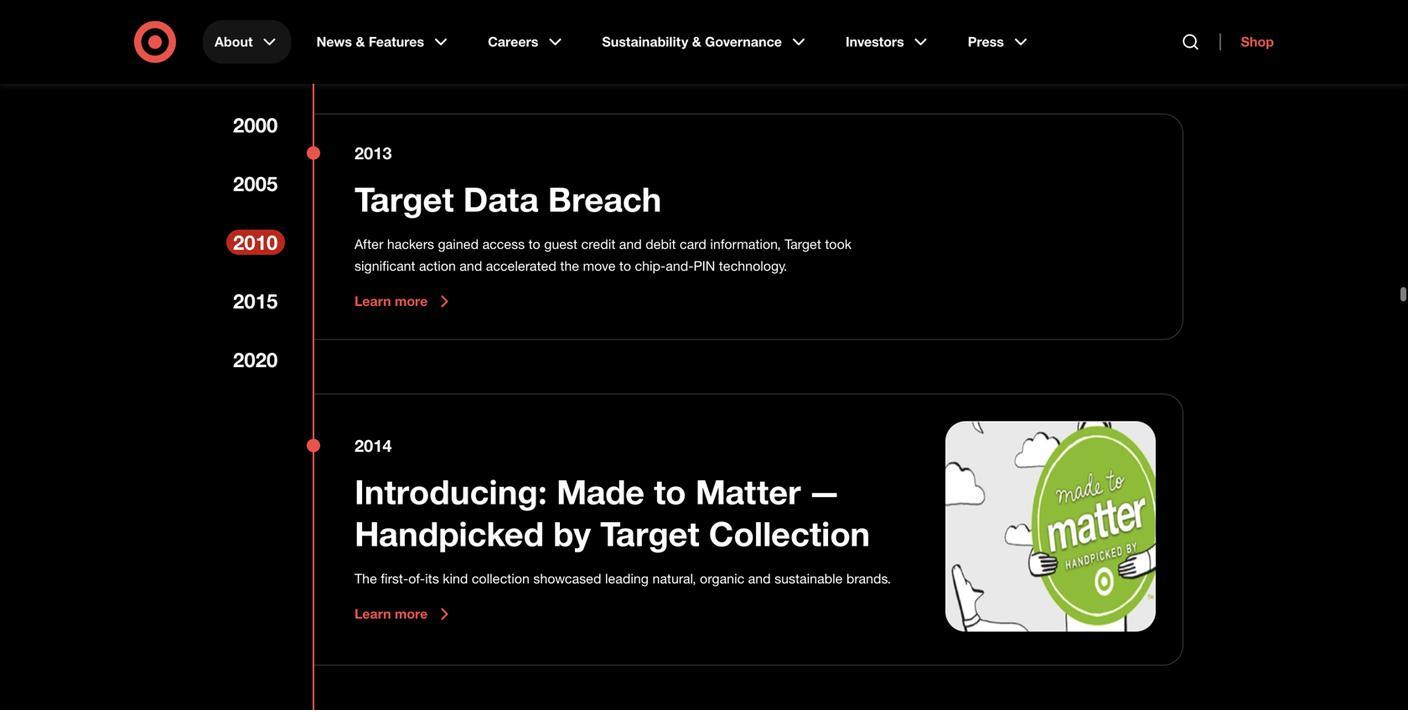 Task type: describe. For each thing, give the bounding box(es) containing it.
significant
[[355, 258, 416, 274]]

shop
[[1241, 34, 1274, 50]]

& for features
[[356, 34, 365, 50]]

& for governance
[[692, 34, 701, 50]]

1 vertical spatial and
[[460, 258, 482, 274]]

pin
[[694, 258, 715, 274]]

2014
[[355, 436, 392, 456]]

access
[[483, 236, 525, 252]]

natural,
[[653, 571, 696, 587]]

learn more for introducing: made to matter — handpicked by target collection
[[355, 606, 428, 622]]

about link
[[203, 20, 291, 64]]

2010
[[233, 230, 278, 254]]

collection
[[709, 513, 870, 554]]

shop link
[[1220, 34, 1274, 50]]

action
[[419, 258, 456, 274]]

accelerated
[[486, 258, 557, 274]]

learn more button for target data breach
[[355, 291, 455, 311]]

the first-of-its kind collection showcased leading natural, organic and sustainable brands.
[[355, 571, 891, 587]]

1 horizontal spatial and
[[619, 236, 642, 252]]

card
[[680, 236, 707, 252]]

press
[[968, 34, 1004, 50]]

data
[[463, 179, 539, 220]]

move
[[583, 258, 616, 274]]

target inside target data breach button
[[355, 179, 454, 220]]

more for introducing: made to matter — handpicked by target collection
[[395, 606, 428, 622]]

of-
[[408, 571, 425, 587]]

sustainability & governance
[[602, 34, 782, 50]]

learn for introducing: made to matter — handpicked by target collection
[[355, 606, 391, 622]]

more for target data breach
[[395, 293, 428, 309]]

2020
[[233, 348, 278, 372]]

target inside after hackers gained access to guest credit and debit card information, target took significant action and accelerated the move to chip-and-pin technology.
[[785, 236, 822, 252]]

learn for target data breach
[[355, 293, 391, 309]]

handpicked
[[355, 513, 544, 554]]

to inside introducing: made to matter — handpicked by target collection
[[654, 471, 686, 512]]

hackers
[[387, 236, 434, 252]]

2015
[[233, 289, 278, 313]]

1 vertical spatial to
[[620, 258, 631, 274]]

brands.
[[847, 571, 891, 587]]

learn more button for introducing: made to matter — handpicked by target collection
[[355, 604, 455, 624]]

credit
[[581, 236, 616, 252]]

2010 link
[[226, 230, 285, 255]]

guest
[[544, 236, 578, 252]]

news & features link
[[305, 20, 463, 64]]

features
[[369, 34, 424, 50]]

2 vertical spatial and
[[748, 571, 771, 587]]

chip-
[[635, 258, 666, 274]]

careers link
[[476, 20, 577, 64]]

kind
[[443, 571, 468, 587]]

introducing: made to matter — handpicked by target collection
[[355, 471, 870, 554]]

leading
[[605, 571, 649, 587]]



Task type: vqa. For each thing, say whether or not it's contained in the screenshot.
800- associated with 794-
no



Task type: locate. For each thing, give the bounding box(es) containing it.
about
[[215, 34, 253, 50]]

first-
[[381, 571, 408, 587]]

2015 link
[[226, 288, 285, 314]]

1 vertical spatial learn more button
[[355, 604, 455, 624]]

news
[[317, 34, 352, 50]]

target left took
[[785, 236, 822, 252]]

introducing: made to matter — handpicked by target collection button
[[355, 471, 905, 555]]

1 horizontal spatial target
[[600, 513, 700, 554]]

showcased
[[533, 571, 602, 587]]

0 vertical spatial learn more
[[355, 293, 428, 309]]

learn more
[[355, 293, 428, 309], [355, 606, 428, 622]]

2 vertical spatial target
[[600, 513, 700, 554]]

investors link
[[834, 20, 943, 64]]

2000 link
[[226, 112, 285, 137]]

more
[[395, 293, 428, 309], [395, 606, 428, 622]]

target up leading
[[600, 513, 700, 554]]

learn more button down "first-"
[[355, 604, 455, 624]]

and right organic
[[748, 571, 771, 587]]

press link
[[956, 20, 1043, 64]]

0 vertical spatial learn more button
[[355, 291, 455, 311]]

&
[[356, 34, 365, 50], [692, 34, 701, 50]]

gained
[[438, 236, 479, 252]]

1 vertical spatial target
[[785, 236, 822, 252]]

its
[[425, 571, 439, 587]]

sustainability
[[602, 34, 689, 50]]

0 vertical spatial learn
[[355, 293, 391, 309]]

took
[[825, 236, 852, 252]]

target data breach
[[355, 179, 662, 220]]

2 horizontal spatial target
[[785, 236, 822, 252]]

learn more button
[[355, 291, 455, 311], [355, 604, 455, 624]]

governance
[[705, 34, 782, 50]]

more down of-
[[395, 606, 428, 622]]

and down gained
[[460, 258, 482, 274]]

the
[[560, 258, 579, 274]]

introducing:
[[355, 471, 547, 512]]

0 horizontal spatial target
[[355, 179, 454, 220]]

to up accelerated
[[529, 236, 541, 252]]

learn more button down significant
[[355, 291, 455, 311]]

2 learn more from the top
[[355, 606, 428, 622]]

2013
[[355, 143, 392, 163]]

& inside 'link'
[[356, 34, 365, 50]]

0 horizontal spatial &
[[356, 34, 365, 50]]

careers
[[488, 34, 539, 50]]

2020 link
[[226, 347, 285, 372]]

debit
[[646, 236, 676, 252]]

2005
[[233, 171, 278, 196]]

0 vertical spatial target
[[355, 179, 454, 220]]

0 vertical spatial and
[[619, 236, 642, 252]]

by
[[553, 513, 591, 554]]

2005 link
[[226, 171, 285, 196]]

1 learn more button from the top
[[355, 291, 455, 311]]

learn down the
[[355, 606, 391, 622]]

technology.
[[719, 258, 787, 274]]

to
[[529, 236, 541, 252], [620, 258, 631, 274], [654, 471, 686, 512]]

& right news
[[356, 34, 365, 50]]

investors
[[846, 34, 904, 50]]

learn down significant
[[355, 293, 391, 309]]

2 more from the top
[[395, 606, 428, 622]]

learn more down "first-"
[[355, 606, 428, 622]]

to left chip-
[[620, 258, 631, 274]]

the
[[355, 571, 377, 587]]

organic
[[700, 571, 745, 587]]

2 vertical spatial to
[[654, 471, 686, 512]]

sustainability & governance link
[[591, 20, 821, 64]]

target
[[355, 179, 454, 220], [785, 236, 822, 252], [600, 513, 700, 554]]

matter
[[696, 471, 801, 512]]

1 learn from the top
[[355, 293, 391, 309]]

2 horizontal spatial and
[[748, 571, 771, 587]]

2 learn more button from the top
[[355, 604, 455, 624]]

collection
[[472, 571, 530, 587]]

1 vertical spatial more
[[395, 606, 428, 622]]

information,
[[710, 236, 781, 252]]

learn
[[355, 293, 391, 309], [355, 606, 391, 622]]

learn more down significant
[[355, 293, 428, 309]]

1 & from the left
[[356, 34, 365, 50]]

learn more for target data breach
[[355, 293, 428, 309]]

1 more from the top
[[395, 293, 428, 309]]

after
[[355, 236, 384, 252]]

target inside introducing: made to matter — handpicked by target collection
[[600, 513, 700, 554]]

and
[[619, 236, 642, 252], [460, 258, 482, 274], [748, 571, 771, 587]]

1 horizontal spatial to
[[620, 258, 631, 274]]

1 learn more from the top
[[355, 293, 428, 309]]

2000
[[233, 113, 278, 137]]

target up hackers
[[355, 179, 454, 220]]

target data breach button
[[355, 178, 662, 220]]

and up chip-
[[619, 236, 642, 252]]

0 vertical spatial more
[[395, 293, 428, 309]]

breach
[[548, 179, 662, 220]]

0 vertical spatial to
[[529, 236, 541, 252]]

0 horizontal spatial to
[[529, 236, 541, 252]]

0 horizontal spatial and
[[460, 258, 482, 274]]

1 vertical spatial learn more
[[355, 606, 428, 622]]

to right made
[[654, 471, 686, 512]]

—
[[811, 471, 839, 512]]

news & features
[[317, 34, 424, 50]]

after hackers gained access to guest credit and debit card information, target took significant action and accelerated the move to chip-and-pin technology.
[[355, 236, 852, 274]]

2 learn from the top
[[355, 606, 391, 622]]

more down action
[[395, 293, 428, 309]]

made
[[557, 471, 645, 512]]

1 vertical spatial learn
[[355, 606, 391, 622]]

2 horizontal spatial to
[[654, 471, 686, 512]]

sustainable
[[775, 571, 843, 587]]

1 horizontal spatial &
[[692, 34, 701, 50]]

2 & from the left
[[692, 34, 701, 50]]

& left the governance
[[692, 34, 701, 50]]

and-
[[666, 258, 694, 274]]



